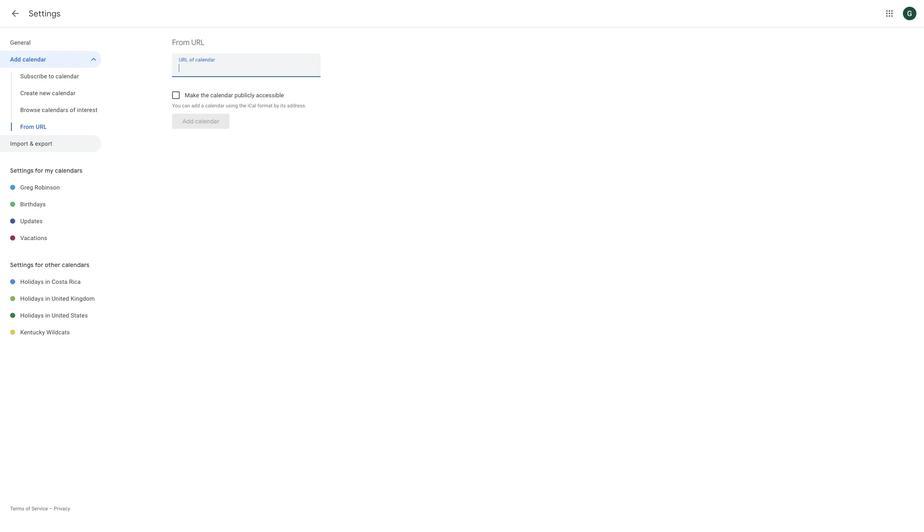 Task type: vqa. For each thing, say whether or not it's contained in the screenshot.
the bottommost From URL
yes



Task type: locate. For each thing, give the bounding box(es) containing it.
of
[[70, 107, 76, 113], [26, 507, 30, 513]]

united up holidays in united states link
[[52, 296, 69, 302]]

holidays in costa rica tree item
[[0, 274, 101, 291]]

0 vertical spatial from url
[[172, 38, 205, 47]]

in
[[45, 279, 50, 286], [45, 296, 50, 302], [45, 313, 50, 319]]

0 vertical spatial holidays
[[20, 279, 44, 286]]

calendars for other
[[62, 262, 89, 269]]

settings for settings for other calendars
[[10, 262, 34, 269]]

for left "my"
[[35, 167, 43, 175]]

0 vertical spatial of
[[70, 107, 76, 113]]

0 vertical spatial url
[[191, 38, 205, 47]]

2 vertical spatial settings
[[10, 262, 34, 269]]

ical
[[248, 103, 256, 109]]

0 horizontal spatial from
[[20, 124, 34, 130]]

settings right go back icon
[[29, 8, 61, 19]]

holidays down settings for other calendars
[[20, 279, 44, 286]]

united for kingdom
[[52, 296, 69, 302]]

accessible
[[256, 92, 284, 99]]

create
[[20, 90, 38, 97]]

for for other
[[35, 262, 43, 269]]

1 in from the top
[[45, 279, 50, 286]]

0 vertical spatial calendars
[[42, 107, 68, 113]]

birthdays link
[[20, 196, 101, 213]]

calendar up using
[[210, 92, 233, 99]]

tree
[[0, 34, 101, 152]]

new
[[39, 90, 51, 97]]

0 horizontal spatial url
[[36, 124, 47, 130]]

holidays up kentucky
[[20, 313, 44, 319]]

url
[[191, 38, 205, 47], [36, 124, 47, 130]]

from url
[[172, 38, 205, 47], [20, 124, 47, 130]]

–
[[49, 507, 53, 513]]

1 vertical spatial of
[[26, 507, 30, 513]]

calendar for create new calendar
[[52, 90, 75, 97]]

settings
[[29, 8, 61, 19], [10, 167, 34, 175], [10, 262, 34, 269]]

in up kentucky wildcats
[[45, 313, 50, 319]]

add
[[191, 103, 200, 109]]

in left the costa
[[45, 279, 50, 286]]

2 in from the top
[[45, 296, 50, 302]]

the up a
[[201, 92, 209, 99]]

using
[[226, 103, 238, 109]]

in down holidays in costa rica
[[45, 296, 50, 302]]

3 in from the top
[[45, 313, 50, 319]]

calendars
[[42, 107, 68, 113], [55, 167, 83, 175], [62, 262, 89, 269]]

greg robinson
[[20, 184, 60, 191]]

1 horizontal spatial from
[[172, 38, 190, 47]]

united
[[52, 296, 69, 302], [52, 313, 69, 319]]

birthdays
[[20, 201, 46, 208]]

1 united from the top
[[52, 296, 69, 302]]

of right terms
[[26, 507, 30, 513]]

calendars down create new calendar in the top of the page
[[42, 107, 68, 113]]

1 vertical spatial calendars
[[55, 167, 83, 175]]

terms
[[10, 507, 24, 513]]

0 vertical spatial united
[[52, 296, 69, 302]]

holidays
[[20, 279, 44, 286], [20, 296, 44, 302], [20, 313, 44, 319]]

to
[[49, 73, 54, 80]]

0 vertical spatial from
[[172, 38, 190, 47]]

kentucky wildcats
[[20, 329, 70, 336]]

by
[[274, 103, 279, 109]]

general
[[10, 39, 31, 46]]

can
[[182, 103, 190, 109]]

2 vertical spatial holidays
[[20, 313, 44, 319]]

the left ical
[[239, 103, 246, 109]]

from
[[172, 38, 190, 47], [20, 124, 34, 130]]

settings down "vacations"
[[10, 262, 34, 269]]

holidays down holidays in costa rica
[[20, 296, 44, 302]]

&
[[30, 140, 33, 147]]

1 vertical spatial the
[[239, 103, 246, 109]]

for left other
[[35, 262, 43, 269]]

settings up greg
[[10, 167, 34, 175]]

holidays in united states tree item
[[0, 308, 101, 324]]

settings for my calendars
[[10, 167, 83, 175]]

1 vertical spatial from
[[20, 124, 34, 130]]

0 vertical spatial in
[[45, 279, 50, 286]]

1 horizontal spatial of
[[70, 107, 76, 113]]

other
[[45, 262, 60, 269]]

calendars right "my"
[[55, 167, 83, 175]]

0 vertical spatial for
[[35, 167, 43, 175]]

united down holidays in united kingdom link
[[52, 313, 69, 319]]

2 vertical spatial calendars
[[62, 262, 89, 269]]

calendar
[[23, 56, 46, 63], [56, 73, 79, 80], [52, 90, 75, 97], [210, 92, 233, 99], [205, 103, 225, 109]]

1 vertical spatial united
[[52, 313, 69, 319]]

0 horizontal spatial from url
[[20, 124, 47, 130]]

1 vertical spatial for
[[35, 262, 43, 269]]

for
[[35, 167, 43, 175], [35, 262, 43, 269]]

2 for from the top
[[35, 262, 43, 269]]

0 vertical spatial the
[[201, 92, 209, 99]]

of left interest
[[70, 107, 76, 113]]

None text field
[[179, 62, 314, 74]]

calendar up browse calendars of interest
[[52, 90, 75, 97]]

vacations tree item
[[0, 230, 101, 247]]

2 united from the top
[[52, 313, 69, 319]]

united for states
[[52, 313, 69, 319]]

holidays in costa rica link
[[20, 274, 101, 291]]

1 vertical spatial in
[[45, 296, 50, 302]]

holidays for holidays in costa rica
[[20, 279, 44, 286]]

2 holidays from the top
[[20, 296, 44, 302]]

calendar right to
[[56, 73, 79, 80]]

2 vertical spatial in
[[45, 313, 50, 319]]

birthdays tree item
[[0, 196, 101, 213]]

you
[[172, 103, 181, 109]]

greg robinson tree item
[[0, 179, 101, 196]]

terms of service – privacy
[[10, 507, 70, 513]]

1 horizontal spatial from url
[[172, 38, 205, 47]]

from inside group
[[20, 124, 34, 130]]

1 vertical spatial url
[[36, 124, 47, 130]]

subscribe to calendar
[[20, 73, 79, 80]]

calendars up rica
[[62, 262, 89, 269]]

group containing subscribe to calendar
[[0, 68, 101, 135]]

updates
[[20, 218, 43, 225]]

add calendar
[[10, 56, 46, 63]]

1 holidays from the top
[[20, 279, 44, 286]]

0 horizontal spatial the
[[201, 92, 209, 99]]

holidays in united kingdom
[[20, 296, 95, 302]]

the
[[201, 92, 209, 99], [239, 103, 246, 109]]

1 for from the top
[[35, 167, 43, 175]]

calendar up subscribe
[[23, 56, 46, 63]]

0 vertical spatial settings
[[29, 8, 61, 19]]

1 vertical spatial from url
[[20, 124, 47, 130]]

import & export
[[10, 140, 52, 147]]

import
[[10, 140, 28, 147]]

calendar for subscribe to calendar
[[56, 73, 79, 80]]

1 horizontal spatial the
[[239, 103, 246, 109]]

my
[[45, 167, 53, 175]]

1 vertical spatial holidays
[[20, 296, 44, 302]]

3 holidays from the top
[[20, 313, 44, 319]]

1 vertical spatial settings
[[10, 167, 34, 175]]

group
[[0, 68, 101, 135]]



Task type: describe. For each thing, give the bounding box(es) containing it.
holidays for holidays in united kingdom
[[20, 296, 44, 302]]

kingdom
[[71, 296, 95, 302]]

terms of service link
[[10, 507, 48, 513]]

holidays for holidays in united states
[[20, 313, 44, 319]]

states
[[71, 313, 88, 319]]

for for my
[[35, 167, 43, 175]]

settings for other calendars tree
[[0, 274, 101, 341]]

browse
[[20, 107, 40, 113]]

holidays in united kingdom link
[[20, 291, 101, 308]]

create new calendar
[[20, 90, 75, 97]]

address.
[[287, 103, 306, 109]]

make the calendar publicly accessible
[[185, 92, 284, 99]]

kentucky
[[20, 329, 45, 336]]

make
[[185, 92, 199, 99]]

settings for settings for my calendars
[[10, 167, 34, 175]]

holidays in united states
[[20, 313, 88, 319]]

kentucky wildcats link
[[20, 324, 101, 341]]

in for rica
[[45, 279, 50, 286]]

privacy
[[54, 507, 70, 513]]

go back image
[[10, 8, 20, 19]]

wildcats
[[47, 329, 70, 336]]

costa
[[52, 279, 67, 286]]

vacations link
[[20, 230, 101, 247]]

browse calendars of interest
[[20, 107, 98, 113]]

of inside group
[[70, 107, 76, 113]]

url inside group
[[36, 124, 47, 130]]

holidays in united kingdom tree item
[[0, 291, 101, 308]]

calendar right a
[[205, 103, 225, 109]]

holidays in costa rica
[[20, 279, 81, 286]]

settings for settings
[[29, 8, 61, 19]]

updates link
[[20, 213, 101, 230]]

publicly
[[235, 92, 255, 99]]

privacy link
[[54, 507, 70, 513]]

calendar for make the calendar publicly accessible
[[210, 92, 233, 99]]

rica
[[69, 279, 81, 286]]

kentucky wildcats tree item
[[0, 324, 101, 341]]

holidays in united states link
[[20, 308, 101, 324]]

calendars for my
[[55, 167, 83, 175]]

calendar inside "add calendar" "tree item"
[[23, 56, 46, 63]]

robinson
[[35, 184, 60, 191]]

1 horizontal spatial url
[[191, 38, 205, 47]]

a
[[201, 103, 204, 109]]

in for states
[[45, 313, 50, 319]]

format
[[257, 103, 273, 109]]

settings for other calendars
[[10, 262, 89, 269]]

export
[[35, 140, 52, 147]]

its
[[280, 103, 286, 109]]

subscribe
[[20, 73, 47, 80]]

updates tree item
[[0, 213, 101, 230]]

interest
[[77, 107, 98, 113]]

greg
[[20, 184, 33, 191]]

calendars inside group
[[42, 107, 68, 113]]

service
[[31, 507, 48, 513]]

tree containing general
[[0, 34, 101, 152]]

in for kingdom
[[45, 296, 50, 302]]

you can add a calendar using the ical format by its address.
[[172, 103, 306, 109]]

0 horizontal spatial of
[[26, 507, 30, 513]]

from url inside group
[[20, 124, 47, 130]]

add calendar tree item
[[0, 51, 101, 68]]

settings heading
[[29, 8, 61, 19]]

vacations
[[20, 235, 47, 242]]

add
[[10, 56, 21, 63]]

settings for my calendars tree
[[0, 179, 101, 247]]



